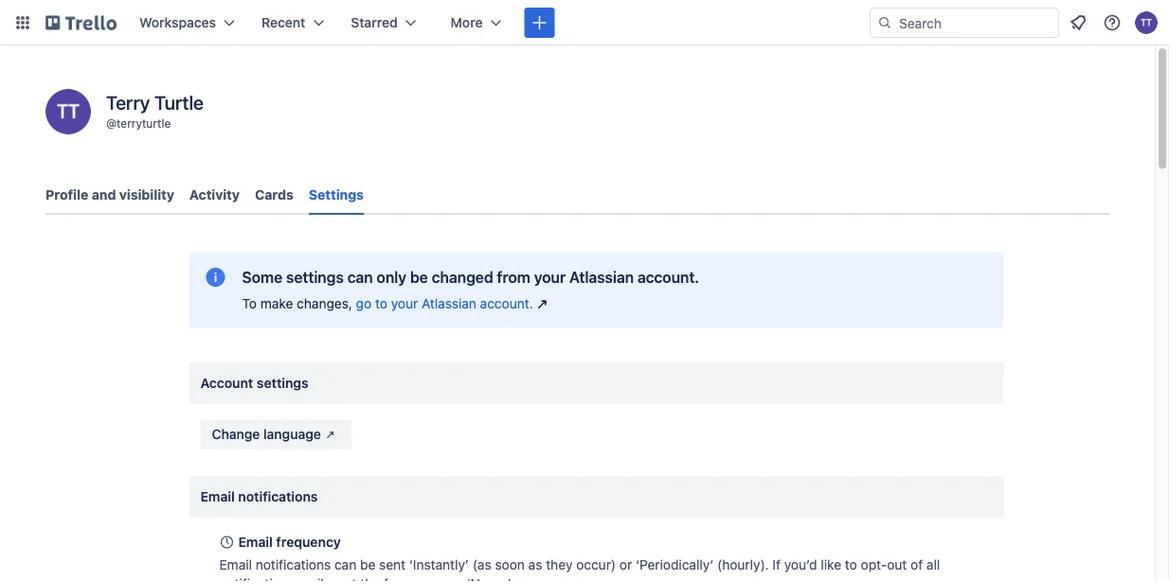 Task type: locate. For each thing, give the bounding box(es) containing it.
1 vertical spatial your
[[391, 296, 418, 312]]

change
[[212, 427, 260, 442]]

terry turtle (terryturtle) image right open information menu image on the right of the page
[[1135, 11, 1158, 34]]

1 vertical spatial terry turtle (terryturtle) image
[[45, 89, 91, 135]]

terry turtle @ terryturtle
[[106, 91, 204, 130]]

your right 'from'
[[534, 269, 566, 287]]

can
[[347, 269, 373, 287], [334, 558, 357, 573]]

email frequency
[[238, 535, 341, 550]]

1 vertical spatial atlassian
[[422, 296, 476, 312]]

your
[[534, 269, 566, 287], [391, 296, 418, 312]]

your down only at top
[[391, 296, 418, 312]]

1 vertical spatial frequency
[[384, 577, 446, 582]]

terry
[[106, 91, 150, 113]]

if
[[773, 558, 781, 573]]

0 vertical spatial to
[[375, 296, 387, 312]]

1 horizontal spatial frequency
[[384, 577, 446, 582]]

can inside email notifications can be sent 'instantly' (as soon as they occur) or 'periodically' (hourly). if you'd like to opt-out of all notification emails, set the frequency as 'never'.
[[334, 558, 357, 573]]

make
[[260, 296, 293, 312]]

0 vertical spatial notifications
[[238, 489, 318, 505]]

0 horizontal spatial terry turtle (terryturtle) image
[[45, 89, 91, 135]]

out
[[887, 558, 907, 573]]

0 notifications image
[[1067, 11, 1090, 34]]

0 vertical spatial settings
[[286, 269, 344, 287]]

recent
[[262, 15, 305, 30]]

frequency down sent
[[384, 577, 446, 582]]

be right only at top
[[410, 269, 428, 287]]

frequency
[[276, 535, 341, 550], [384, 577, 446, 582]]

profile and visibility
[[45, 187, 174, 203]]

language
[[263, 427, 321, 442]]

all
[[927, 558, 940, 573]]

1 vertical spatial to
[[845, 558, 857, 573]]

1 horizontal spatial be
[[410, 269, 428, 287]]

atlassian
[[569, 269, 634, 287], [422, 296, 476, 312]]

to right "like"
[[845, 558, 857, 573]]

to
[[375, 296, 387, 312], [845, 558, 857, 573]]

settings up change language link
[[257, 376, 309, 391]]

1 horizontal spatial to
[[845, 558, 857, 573]]

account.
[[637, 269, 699, 287], [480, 296, 533, 312]]

go to your atlassian account.
[[356, 296, 533, 312]]

0 vertical spatial frequency
[[276, 535, 341, 550]]

can up 'set'
[[334, 558, 357, 573]]

settings
[[286, 269, 344, 287], [257, 376, 309, 391]]

soon
[[495, 558, 525, 573]]

profile and visibility link
[[45, 178, 174, 212]]

from
[[497, 269, 530, 287]]

back to home image
[[45, 8, 117, 38]]

workspaces button
[[128, 8, 246, 38]]

terry turtle (terryturtle) image
[[1135, 11, 1158, 34], [45, 89, 91, 135]]

notifications
[[238, 489, 318, 505], [256, 558, 331, 573]]

email inside email notifications can be sent 'instantly' (as soon as they occur) or 'periodically' (hourly). if you'd like to opt-out of all notification emails, set the frequency as 'never'.
[[219, 558, 252, 573]]

settings link
[[309, 178, 364, 215]]

(hourly).
[[717, 558, 769, 573]]

be up the
[[360, 558, 376, 573]]

notifications inside email notifications can be sent 'instantly' (as soon as they occur) or 'periodically' (hourly). if you'd like to opt-out of all notification emails, set the frequency as 'never'.
[[256, 558, 331, 573]]

settings up changes,
[[286, 269, 344, 287]]

1 vertical spatial notifications
[[256, 558, 331, 573]]

go
[[356, 296, 372, 312]]

they
[[546, 558, 573, 573]]

notifications up email frequency at the left of the page
[[238, 489, 318, 505]]

notifications for email notifications can be sent 'instantly' (as soon as they occur) or 'periodically' (hourly). if you'd like to opt-out of all notification emails, set the frequency as 'never'.
[[256, 558, 331, 573]]

frequency inside email notifications can be sent 'instantly' (as soon as they occur) or 'periodically' (hourly). if you'd like to opt-out of all notification emails, set the frequency as 'never'.
[[384, 577, 446, 582]]

0 vertical spatial atlassian
[[569, 269, 634, 287]]

0 horizontal spatial atlassian
[[422, 296, 476, 312]]

more button
[[439, 8, 513, 38]]

visibility
[[119, 187, 174, 203]]

notifications for email notifications
[[238, 489, 318, 505]]

0 vertical spatial can
[[347, 269, 373, 287]]

to right go on the left bottom of page
[[375, 296, 387, 312]]

as down the 'instantly'
[[449, 577, 463, 582]]

change language
[[212, 427, 321, 442]]

1 vertical spatial can
[[334, 558, 357, 573]]

email
[[200, 489, 235, 505], [238, 535, 273, 550], [219, 558, 252, 573]]

account
[[200, 376, 253, 391]]

0 vertical spatial be
[[410, 269, 428, 287]]

1 vertical spatial be
[[360, 558, 376, 573]]

open information menu image
[[1103, 13, 1122, 32]]

sent
[[379, 558, 406, 573]]

as
[[528, 558, 542, 573], [449, 577, 463, 582]]

0 vertical spatial terry turtle (terryturtle) image
[[1135, 11, 1158, 34]]

like
[[821, 558, 841, 573]]

terryturtle
[[117, 117, 171, 130]]

Search field
[[893, 9, 1058, 37]]

email for email notifications
[[200, 489, 235, 505]]

1 vertical spatial email
[[238, 535, 273, 550]]

turtle
[[154, 91, 204, 113]]

1 horizontal spatial terry turtle (terryturtle) image
[[1135, 11, 1158, 34]]

emails,
[[291, 577, 334, 582]]

atlassian down changed
[[422, 296, 476, 312]]

frequency up emails,
[[276, 535, 341, 550]]

1 horizontal spatial account.
[[637, 269, 699, 287]]

be
[[410, 269, 428, 287], [360, 558, 376, 573]]

1 vertical spatial settings
[[257, 376, 309, 391]]

0 vertical spatial email
[[200, 489, 235, 505]]

as left 'they'
[[528, 558, 542, 573]]

activity link
[[189, 178, 240, 212]]

1 vertical spatial account.
[[480, 296, 533, 312]]

atlassian right 'from'
[[569, 269, 634, 287]]

0 horizontal spatial be
[[360, 558, 376, 573]]

opt-
[[861, 558, 887, 573]]

terry turtle (terryturtle) image left @
[[45, 89, 91, 135]]

can up go on the left bottom of page
[[347, 269, 373, 287]]

notifications down email frequency at the left of the page
[[256, 558, 331, 573]]

email for email frequency
[[238, 535, 273, 550]]

0 horizontal spatial as
[[449, 577, 463, 582]]

search image
[[877, 15, 893, 30]]

to make changes,
[[242, 296, 356, 312]]

only
[[377, 269, 407, 287]]

email notifications can be sent 'instantly' (as soon as they occur) or 'periodically' (hourly). if you'd like to opt-out of all notification emails, set the frequency as 'never'.
[[219, 558, 940, 582]]

2 vertical spatial email
[[219, 558, 252, 573]]

0 horizontal spatial frequency
[[276, 535, 341, 550]]

1 horizontal spatial as
[[528, 558, 542, 573]]

settings for some
[[286, 269, 344, 287]]

1 horizontal spatial your
[[534, 269, 566, 287]]



Task type: describe. For each thing, give the bounding box(es) containing it.
email for email notifications can be sent 'instantly' (as soon as they occur) or 'periodically' (hourly). if you'd like to opt-out of all notification emails, set the frequency as 'never'.
[[219, 558, 252, 573]]

the
[[360, 577, 380, 582]]

(as
[[473, 558, 491, 573]]

changes,
[[297, 296, 352, 312]]

settings
[[309, 187, 364, 203]]

'periodically'
[[636, 558, 714, 573]]

profile
[[45, 187, 88, 203]]

0 vertical spatial as
[[528, 558, 542, 573]]

create board or workspace image
[[530, 13, 549, 32]]

workspaces
[[139, 15, 216, 30]]

of
[[911, 558, 923, 573]]

0 horizontal spatial your
[[391, 296, 418, 312]]

0 vertical spatial account.
[[637, 269, 699, 287]]

0 vertical spatial your
[[534, 269, 566, 287]]

can for notifications
[[334, 558, 357, 573]]

email notifications
[[200, 489, 318, 505]]

change language link
[[200, 420, 351, 450]]

some settings can only be changed from your atlassian account.
[[242, 269, 699, 287]]

account settings
[[200, 376, 309, 391]]

set
[[338, 577, 357, 582]]

sm image
[[321, 425, 340, 444]]

cards
[[255, 187, 294, 203]]

more
[[451, 15, 483, 30]]

0 horizontal spatial account.
[[480, 296, 533, 312]]

starred
[[351, 15, 398, 30]]

starred button
[[339, 8, 428, 38]]

some
[[242, 269, 283, 287]]

1 vertical spatial as
[[449, 577, 463, 582]]

or
[[620, 558, 632, 573]]

1 horizontal spatial atlassian
[[569, 269, 634, 287]]

changed
[[432, 269, 493, 287]]

0 horizontal spatial to
[[375, 296, 387, 312]]

'never'.
[[467, 577, 513, 582]]

to inside email notifications can be sent 'instantly' (as soon as they occur) or 'periodically' (hourly). if you'd like to opt-out of all notification emails, set the frequency as 'never'.
[[845, 558, 857, 573]]

'instantly'
[[409, 558, 469, 573]]

activity
[[189, 187, 240, 203]]

you'd
[[784, 558, 817, 573]]

can for settings
[[347, 269, 373, 287]]

settings for account
[[257, 376, 309, 391]]

to
[[242, 296, 257, 312]]

notification
[[219, 577, 288, 582]]

primary element
[[0, 0, 1169, 45]]

and
[[92, 187, 116, 203]]

be inside email notifications can be sent 'instantly' (as soon as they occur) or 'periodically' (hourly). if you'd like to opt-out of all notification emails, set the frequency as 'never'.
[[360, 558, 376, 573]]

occur)
[[576, 558, 616, 573]]

@
[[106, 117, 117, 130]]

recent button
[[250, 8, 336, 38]]

go to your atlassian account. link
[[356, 295, 552, 314]]

cards link
[[255, 178, 294, 212]]



Task type: vqa. For each thing, say whether or not it's contained in the screenshot.
No Dates
no



